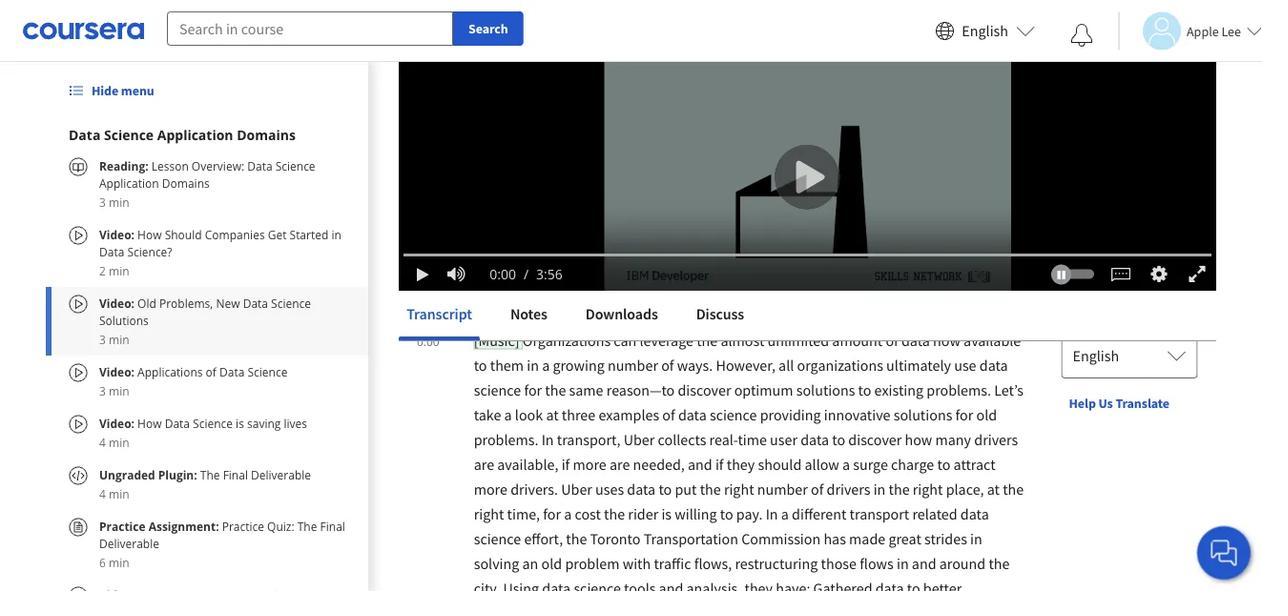 Task type: vqa. For each thing, say whether or not it's contained in the screenshot.


Task type: describe. For each thing, give the bounding box(es) containing it.
hide menu button
[[61, 73, 162, 108]]

look
[[515, 406, 543, 425]]

pay.
[[737, 505, 763, 524]]

in and around the city. button
[[474, 554, 1010, 592]]

3 for lesson overview: data science application domains
[[99, 194, 106, 210]]

those
[[821, 554, 857, 574]]

how
[[905, 430, 933, 449]]

min inside video: applications of data science 3 min
[[109, 383, 129, 399]]

old problems.
[[474, 406, 997, 449]]

same
[[569, 381, 604, 400]]

to inside in transport, uber collects real-time user data to discover how many drivers are available,
[[832, 430, 846, 449]]

organizations
[[523, 331, 611, 350]]

discover inside however, all organizations ultimately use data science for the same reason—to discover
[[678, 381, 731, 400]]

0 horizontal spatial solutions
[[797, 381, 855, 400]]

let's take a look at three examples of data science providing innovative solutions for
[[474, 381, 1024, 425]]

video: inside "video: how data science is saving lives 4 min"
[[99, 416, 135, 431]]

of down leverage
[[661, 356, 674, 375]]

english inside button
[[962, 21, 1009, 41]]

data inside "video: how data science is saving lives 4 min"
[[165, 416, 190, 431]]

science inside dropdown button
[[104, 125, 154, 144]]

[music]
[[474, 331, 523, 350]]

practice for quiz:
[[222, 519, 264, 534]]

mute image
[[444, 265, 469, 284]]

in for a
[[766, 505, 778, 524]]

providing
[[760, 406, 821, 425]]

toronto
[[590, 530, 641, 549]]

lee
[[1222, 22, 1242, 40]]

in inside organizations can leverage the almost unlimited amount of data now available to them in a
[[527, 356, 539, 375]]

full screen image
[[1185, 265, 1210, 284]]

applications
[[138, 364, 203, 380]]

apple lee button
[[1118, 12, 1263, 50]]

optimum solutions to existing problems.
[[735, 381, 995, 400]]

quiz:
[[267, 519, 294, 534]]

a inside organizations can leverage the almost unlimited amount of data now available to them in a
[[542, 356, 550, 375]]

them
[[490, 356, 524, 375]]

data down how should companies get started in data science?
[[243, 295, 268, 311]]

data science application domains button
[[69, 125, 346, 144]]

Search in course text field
[[167, 11, 453, 46]]

a inside let's take a look at three examples of data science providing innovative solutions for
[[504, 406, 512, 425]]

transcript
[[407, 304, 472, 324]]

existing
[[875, 381, 924, 400]]

0:00 button
[[411, 328, 445, 353]]

a left cost at the bottom of the page
[[564, 505, 572, 524]]

min inside ungraded plugin: the final deliverable 4 min
[[109, 486, 129, 502]]

1 min from the top
[[109, 194, 129, 210]]

4 inside "video: how data science is saving lives 4 min"
[[99, 435, 106, 450]]

lesson
[[151, 158, 189, 174]]

show notifications image
[[1071, 24, 1094, 47]]

in inside how should companies get started in data science?
[[332, 227, 341, 242]]

min inside "video: how data science is saving lives 4 min"
[[109, 435, 129, 450]]

0:00 for 0:00 / 3:56
[[490, 265, 516, 283]]

the inside organizations can leverage the almost unlimited amount of data now available to them in a
[[697, 331, 718, 350]]

user
[[770, 430, 798, 449]]

an
[[523, 554, 539, 574]]

old problems. button
[[474, 406, 997, 449]]

in inside has made great strides in solving an old problem with traffic flows, restructuring those flows
[[971, 530, 983, 549]]

reason—to
[[607, 381, 675, 400]]

flows
[[860, 554, 894, 574]]

science inside "video: how data science is saving lives 4 min"
[[193, 416, 233, 431]]

the for quiz:
[[297, 519, 317, 534]]

use
[[955, 356, 977, 375]]

in for transport,
[[542, 430, 554, 449]]

cost
[[575, 505, 601, 524]]

the for plugin:
[[200, 467, 220, 483]]

they
[[727, 455, 755, 474]]

however, all organizations ultimately use data science for the same reason—to discover
[[474, 356, 1008, 400]]

7 min from the top
[[109, 555, 129, 571]]

uber uses data to put the right number of drivers in the right place, at the right time, button
[[474, 480, 1024, 524]]

restructuring
[[735, 554, 818, 574]]

get
[[268, 227, 287, 242]]

help
[[1069, 395, 1096, 412]]

final for quiz:
[[320, 519, 345, 534]]

play image
[[413, 266, 433, 282]]

downloads
[[586, 304, 658, 324]]

the down charge
[[889, 480, 910, 499]]

transcript button
[[399, 291, 480, 337]]

if more are needed, and if they should allow a surge charge to attract more drivers.
[[474, 455, 996, 499]]

science for transportation
[[474, 530, 521, 549]]

3 min for old problems, new data science solutions
[[99, 332, 129, 347]]

unlimited
[[768, 331, 829, 350]]

drivers inside in transport, uber collects real-time user data to discover how many drivers are available,
[[975, 430, 1018, 449]]

old inside old problems.
[[977, 406, 997, 425]]

1 horizontal spatial right
[[724, 480, 754, 499]]

the right 'put'
[[700, 480, 721, 499]]

overview:
[[192, 158, 244, 174]]

needed,
[[633, 455, 685, 474]]

apple lee
[[1187, 22, 1242, 40]]

if more are needed, and if they should allow a surge charge to attract more drivers. button
[[474, 455, 996, 499]]

chat with us image
[[1209, 538, 1240, 569]]

search button
[[453, 11, 524, 46]]

coursera image
[[23, 16, 144, 46]]

domains inside dropdown button
[[237, 125, 296, 144]]

almost
[[721, 331, 765, 350]]

problems. inside old problems.
[[474, 430, 539, 449]]

of inside organizations can leverage the almost unlimited amount of data now available to them in a
[[886, 331, 899, 350]]

1 video: from the top
[[99, 227, 138, 242]]

drivers.
[[511, 480, 558, 499]]

willing
[[675, 505, 717, 524]]

notes button
[[503, 291, 555, 337]]

/
[[524, 265, 529, 283]]

great
[[889, 530, 922, 549]]

3:56
[[536, 265, 563, 283]]

around
[[940, 554, 986, 574]]

practice for assignment:
[[99, 519, 146, 534]]

amount
[[833, 331, 883, 350]]

put
[[675, 480, 697, 499]]

has made great strides in solving an old problem with traffic flows, restructuring those flows
[[474, 530, 983, 574]]

to inside uber uses data to put the right number of drivers in the right place, at the right time,
[[659, 480, 672, 499]]

0 vertical spatial problems.
[[927, 381, 992, 400]]

should
[[165, 227, 202, 242]]

in transport, uber collects real-time user data to discover how many drivers are available, button
[[474, 430, 1018, 474]]

number inside uber uses data to put the right number of drivers in the right place, at the right time,
[[757, 480, 808, 499]]

0 horizontal spatial right
[[474, 505, 504, 524]]

real-
[[710, 430, 738, 449]]

data inside in a different transport related data science effort, the toronto transportation commission
[[961, 505, 989, 524]]

hide menu
[[92, 82, 154, 99]]

ungraded plugin: the final deliverable 4 min
[[99, 467, 311, 502]]

drivers inside uber uses data to put the right number of drivers in the right place, at the right time,
[[827, 480, 871, 499]]

0 minutes 0 seconds element
[[490, 265, 516, 283]]

1 horizontal spatial for
[[543, 505, 561, 524]]

1 horizontal spatial old problems, new data science solutions
[[399, 208, 880, 241]]

commission
[[742, 530, 821, 549]]

and inside "in and around the city."
[[912, 554, 937, 574]]

three
[[562, 406, 596, 425]]

data up downloads
[[622, 208, 674, 241]]

old inside old problems, new data science solutions
[[138, 295, 156, 311]]

at inside let's take a look at three examples of data science providing innovative solutions for
[[546, 406, 559, 425]]

data inside dropdown button
[[69, 125, 101, 144]]

data inside uber uses data to put the right number of drivers in the right place, at the right time,
[[627, 480, 656, 499]]

and inside if more are needed, and if they should allow a surge charge to attract more drivers.
[[688, 455, 713, 474]]

discover inside in transport, uber collects real-time user data to discover how many drivers are available,
[[849, 430, 902, 449]]

how inside "video: how data science is saving lives 4 min"
[[138, 416, 162, 431]]

related
[[913, 505, 958, 524]]

0 horizontal spatial old problems, new data science solutions
[[99, 295, 311, 328]]

practice assignment:
[[99, 519, 222, 534]]

0 vertical spatial old
[[399, 208, 439, 241]]

3 min from the top
[[109, 332, 129, 347]]

lesson overview: data science application domains
[[99, 158, 316, 191]]

2 if from the left
[[716, 455, 724, 474]]

growing number of ways. button
[[553, 356, 716, 375]]

flows,
[[694, 554, 732, 574]]

ways.
[[677, 356, 713, 375]]

notes
[[510, 304, 548, 324]]

practice quiz: the final deliverable
[[99, 519, 345, 552]]

deliverable for practice quiz: the final deliverable
[[99, 536, 159, 552]]

in and around the city.
[[474, 554, 1010, 592]]

1 horizontal spatial problems,
[[444, 208, 561, 241]]

leverage
[[640, 331, 694, 350]]

problems, inside old problems, new data science solutions
[[159, 295, 213, 311]]

charge
[[891, 455, 935, 474]]

collects
[[658, 430, 707, 449]]

4 inside ungraded plugin: the final deliverable 4 min
[[99, 486, 106, 502]]



Task type: locate. For each thing, give the bounding box(es) containing it.
in right started on the top left of the page
[[332, 227, 341, 242]]

should
[[758, 455, 802, 474]]

old down science?
[[138, 295, 156, 311]]

uber inside uber uses data to put the right number of drivers in the right place, at the right time,
[[561, 480, 593, 499]]

0 vertical spatial science
[[474, 381, 521, 400]]

0 horizontal spatial new
[[216, 295, 240, 311]]

how down applications
[[138, 416, 162, 431]]

a inside in a different transport related data science effort, the toronto transportation commission
[[781, 505, 789, 524]]

data down place,
[[961, 505, 989, 524]]

3 down "reading:"
[[99, 194, 106, 210]]

growing
[[553, 356, 605, 375]]

final inside the practice quiz: the final deliverable
[[320, 519, 345, 534]]

1 vertical spatial 3
[[99, 332, 106, 347]]

0 horizontal spatial final
[[223, 467, 248, 483]]

to up the innovative
[[858, 381, 872, 400]]

deliverable inside ungraded plugin: the final deliverable 4 min
[[251, 467, 311, 483]]

1 horizontal spatial and
[[912, 554, 937, 574]]

science inside video: applications of data science 3 min
[[248, 364, 288, 380]]

discover down ways.
[[678, 381, 731, 400]]

drivers up "attract"
[[975, 430, 1018, 449]]

final right quiz:
[[320, 519, 345, 534]]

ungraded
[[99, 467, 155, 483]]

science up started on the top left of the page
[[276, 158, 316, 174]]

number up reason—to at the bottom of the page
[[608, 356, 658, 375]]

made
[[849, 530, 886, 549]]

application up overview:
[[157, 125, 233, 144]]

examples
[[599, 406, 660, 425]]

in inside in a different transport related data science effort, the toronto transportation commission
[[766, 505, 778, 524]]

english button
[[928, 0, 1043, 62]]

at right place,
[[987, 480, 1000, 499]]

0 vertical spatial domains
[[237, 125, 296, 144]]

1 vertical spatial is
[[662, 505, 672, 524]]

and down great
[[912, 554, 937, 574]]

1 practice from the left
[[99, 519, 146, 534]]

1 4 from the top
[[99, 435, 106, 450]]

1 horizontal spatial are
[[610, 455, 630, 474]]

solutions down organizations
[[797, 381, 855, 400]]

of inside video: applications of data science 3 min
[[206, 364, 217, 380]]

0 vertical spatial 3
[[99, 194, 106, 210]]

the up ways.
[[697, 331, 718, 350]]

help us translate button
[[1062, 387, 1178, 421]]

number down should
[[757, 480, 808, 499]]

0 vertical spatial discover
[[678, 381, 731, 400]]

of
[[886, 331, 899, 350], [661, 356, 674, 375], [206, 364, 217, 380], [663, 406, 675, 425], [811, 480, 824, 499]]

1 vertical spatial uber
[[561, 480, 593, 499]]

6 min from the top
[[109, 486, 129, 502]]

of up different
[[811, 480, 824, 499]]

0 horizontal spatial drivers
[[827, 480, 871, 499]]

data inside however, all organizations ultimately use data science for the same reason—to discover
[[980, 356, 1008, 375]]

0 horizontal spatial in
[[542, 430, 554, 449]]

organizations can leverage the almost unlimited amount of data now available to them in a button
[[474, 331, 1021, 375]]

solutions up related lecture content tabs tab list
[[772, 208, 880, 241]]

many
[[936, 430, 972, 449]]

domains inside lesson overview: data science application domains
[[162, 175, 210, 191]]

application
[[157, 125, 233, 144], [99, 175, 159, 191]]

solving
[[474, 554, 519, 574]]

data down available
[[980, 356, 1008, 375]]

science inside let's take a look at three examples of data science providing innovative solutions for
[[710, 406, 757, 425]]

right left time,
[[474, 505, 504, 524]]

application down "reading:"
[[99, 175, 159, 191]]

old down let's
[[977, 406, 997, 425]]

0 vertical spatial final
[[223, 467, 248, 483]]

1 vertical spatial and
[[912, 554, 937, 574]]

in up transport
[[874, 480, 886, 499]]

english inside popup button
[[1073, 346, 1120, 366]]

if left they
[[716, 455, 724, 474]]

more down transport,
[[573, 455, 607, 474]]

ultimately
[[887, 356, 951, 375]]

0 vertical spatial how
[[138, 227, 162, 242]]

drivers down surge
[[827, 480, 871, 499]]

deliverable up 6 min
[[99, 536, 159, 552]]

a right allow
[[843, 455, 850, 474]]

1 horizontal spatial old
[[399, 208, 439, 241]]

1 vertical spatial old problems, new data science solutions
[[99, 295, 311, 328]]

2
[[99, 263, 106, 279]]

1 vertical spatial english
[[1073, 346, 1120, 366]]

old up 'play' image
[[399, 208, 439, 241]]

0 vertical spatial is
[[236, 416, 244, 431]]

city.
[[474, 579, 500, 592]]

take
[[474, 406, 501, 425]]

practice up 6 min
[[99, 519, 146, 534]]

in down great
[[897, 554, 909, 574]]

to inside if more are needed, and if they should allow a surge charge to attract more drivers.
[[938, 455, 951, 474]]

1 vertical spatial new
[[216, 295, 240, 311]]

1 vertical spatial 3 min
[[99, 332, 129, 347]]

if down transport,
[[562, 455, 570, 474]]

data down video: applications of data science 3 min on the left bottom of the page
[[165, 416, 190, 431]]

are left available, on the bottom left
[[474, 455, 494, 474]]

0 horizontal spatial are
[[474, 455, 494, 474]]

0 horizontal spatial deliverable
[[99, 536, 159, 552]]

new
[[566, 208, 617, 241], [216, 295, 240, 311]]

the right place,
[[1003, 480, 1024, 499]]

to left pay.
[[720, 505, 734, 524]]

to up allow
[[832, 430, 846, 449]]

companies
[[205, 227, 265, 242]]

0 vertical spatial application
[[157, 125, 233, 144]]

application inside dropdown button
[[157, 125, 233, 144]]

0 vertical spatial at
[[546, 406, 559, 425]]

1 horizontal spatial solutions
[[894, 406, 953, 425]]

us
[[1099, 395, 1113, 412]]

to left 'put'
[[659, 480, 672, 499]]

now
[[933, 331, 961, 350]]

in right pay.
[[766, 505, 778, 524]]

at
[[546, 406, 559, 425], [987, 480, 1000, 499]]

the inside the practice quiz: the final deliverable
[[297, 519, 317, 534]]

science up saving
[[248, 364, 288, 380]]

downloads button
[[578, 291, 666, 337]]

1 vertical spatial problems.
[[474, 430, 539, 449]]

2 vertical spatial for
[[543, 505, 561, 524]]

uber up cost at the bottom of the page
[[561, 480, 593, 499]]

practice
[[99, 519, 146, 534], [222, 519, 264, 534]]

in inside "in and around the city."
[[897, 554, 909, 574]]

1 horizontal spatial 0:00
[[490, 265, 516, 283]]

0 horizontal spatial english
[[962, 21, 1009, 41]]

time,
[[507, 505, 540, 524]]

3 video: from the top
[[99, 364, 135, 380]]

1 vertical spatial the
[[297, 519, 317, 534]]

rider
[[628, 505, 659, 524]]

4 down ungraded
[[99, 486, 106, 502]]

domains up overview:
[[237, 125, 296, 144]]

science inside lesson overview: data science application domains
[[276, 158, 316, 174]]

5 min from the top
[[109, 435, 129, 450]]

to down many
[[938, 455, 951, 474]]

2 3 from the top
[[99, 332, 106, 347]]

0 horizontal spatial problems,
[[159, 295, 213, 311]]

0 vertical spatial 0:00
[[490, 265, 516, 283]]

a right take
[[504, 406, 512, 425]]

of inside uber uses data to put the right number of drivers in the right place, at the right time,
[[811, 480, 824, 499]]

science?
[[127, 244, 172, 260]]

problems. down take
[[474, 430, 539, 449]]

1 horizontal spatial new
[[566, 208, 617, 241]]

3 min for lesson overview: data science application domains
[[99, 194, 129, 210]]

0 horizontal spatial the
[[200, 467, 220, 483]]

1 vertical spatial final
[[320, 519, 345, 534]]

for a cost the rider is willing to pay.
[[543, 505, 766, 524]]

0 vertical spatial uber
[[624, 430, 655, 449]]

with
[[623, 554, 651, 574]]

all
[[779, 356, 794, 375]]

of inside let's take a look at three examples of data science providing innovative solutions for
[[663, 406, 675, 425]]

in down look
[[542, 430, 554, 449]]

2 horizontal spatial right
[[913, 480, 943, 499]]

1 horizontal spatial old
[[977, 406, 997, 425]]

at inside uber uses data to put the right number of drivers in the right place, at the right time,
[[987, 480, 1000, 499]]

science down them
[[474, 381, 521, 400]]

can
[[614, 331, 637, 350]]

application inside lesson overview: data science application domains
[[99, 175, 159, 191]]

of up collects
[[663, 406, 675, 425]]

1 vertical spatial problems,
[[159, 295, 213, 311]]

0 vertical spatial for
[[524, 381, 542, 400]]

0 vertical spatial old
[[977, 406, 997, 425]]

let's
[[995, 381, 1024, 400]]

uber
[[624, 430, 655, 449], [561, 480, 593, 499]]

6 min
[[99, 555, 129, 571]]

video: left applications
[[99, 364, 135, 380]]

science up discuss button
[[680, 208, 767, 241]]

are inside if more are needed, and if they should allow a surge charge to attract more drivers.
[[610, 455, 630, 474]]

1 vertical spatial science
[[710, 406, 757, 425]]

min
[[109, 194, 129, 210], [109, 263, 129, 279], [109, 332, 129, 347], [109, 383, 129, 399], [109, 435, 129, 450], [109, 486, 129, 502], [109, 555, 129, 571]]

in
[[542, 430, 554, 449], [766, 505, 778, 524]]

1 vertical spatial 0:00
[[417, 334, 440, 349]]

transportation
[[644, 530, 739, 549]]

data up allow
[[801, 430, 829, 449]]

0 horizontal spatial problems.
[[474, 430, 539, 449]]

data
[[902, 331, 930, 350], [980, 356, 1008, 375], [678, 406, 707, 425], [801, 430, 829, 449], [627, 480, 656, 499], [961, 505, 989, 524]]

the inside however, all organizations ultimately use data science for the same reason—to discover
[[545, 381, 566, 400]]

1 how from the top
[[138, 227, 162, 242]]

2 horizontal spatial for
[[956, 406, 974, 425]]

0 vertical spatial solutions
[[772, 208, 880, 241]]

1 vertical spatial deliverable
[[99, 536, 159, 552]]

and up 'put'
[[688, 455, 713, 474]]

0 horizontal spatial at
[[546, 406, 559, 425]]

4 up ungraded
[[99, 435, 106, 450]]

video: up ungraded
[[99, 416, 135, 431]]

2 how from the top
[[138, 416, 162, 431]]

more
[[573, 455, 607, 474], [474, 480, 508, 499]]

2 practice from the left
[[222, 519, 264, 534]]

are up uses
[[610, 455, 630, 474]]

data up 2 min
[[99, 244, 124, 260]]

innovative
[[824, 406, 891, 425]]

0 horizontal spatial practice
[[99, 519, 146, 534]]

data up ultimately on the bottom
[[902, 331, 930, 350]]

related lecture content tabs tab list
[[399, 291, 1217, 341]]

for up many
[[956, 406, 974, 425]]

effort,
[[524, 530, 563, 549]]

1 3 from the top
[[99, 194, 106, 210]]

data inside in transport, uber collects real-time user data to discover how many drivers are available,
[[801, 430, 829, 449]]

1 vertical spatial discover
[[849, 430, 902, 449]]

old problems, new data science solutions up downloads
[[399, 208, 880, 241]]

2 4 from the top
[[99, 486, 106, 502]]

[music] button
[[474, 331, 523, 350]]

problems. down "use"
[[927, 381, 992, 400]]

practice inside the practice quiz: the final deliverable
[[222, 519, 264, 534]]

how up science?
[[138, 227, 162, 242]]

0 horizontal spatial is
[[236, 416, 244, 431]]

0:00 for 0:00
[[417, 334, 440, 349]]

are inside in transport, uber collects real-time user data to discover how many drivers are available,
[[474, 455, 494, 474]]

final down "video: how data science is saving lives 4 min" on the bottom left of page
[[223, 467, 248, 483]]

3 up ungraded
[[99, 383, 106, 399]]

0:00 inside button
[[417, 334, 440, 349]]

the down cost at the bottom of the page
[[566, 530, 587, 549]]

for up look
[[524, 381, 542, 400]]

final
[[223, 467, 248, 483], [320, 519, 345, 534]]

3 minutes 56 seconds element
[[536, 265, 563, 283]]

solutions inside let's take a look at three examples of data science providing innovative solutions for
[[894, 406, 953, 425]]

0 vertical spatial english
[[962, 21, 1009, 41]]

data inside how should companies get started in data science?
[[99, 244, 124, 260]]

old
[[399, 208, 439, 241], [138, 295, 156, 311]]

domains down lesson
[[162, 175, 210, 191]]

video: inside video: applications of data science 3 min
[[99, 364, 135, 380]]

science
[[474, 381, 521, 400], [710, 406, 757, 425], [474, 530, 521, 549]]

video:
[[99, 227, 138, 242], [99, 295, 138, 311], [99, 364, 135, 380], [99, 416, 135, 431]]

the right plugin:
[[200, 467, 220, 483]]

0:00 / 3:56
[[490, 265, 563, 283]]

the right quiz:
[[297, 519, 317, 534]]

in inside in transport, uber collects real-time user data to discover how many drivers are available,
[[542, 430, 554, 449]]

1 vertical spatial in
[[766, 505, 778, 524]]

1 horizontal spatial problems.
[[927, 381, 992, 400]]

in inside uber uses data to put the right number of drivers in the right place, at the right time,
[[874, 480, 886, 499]]

1 vertical spatial application
[[99, 175, 159, 191]]

1 horizontal spatial english
[[1073, 346, 1120, 366]]

0 vertical spatial 4
[[99, 435, 106, 450]]

in up around
[[971, 530, 983, 549]]

0 vertical spatial number
[[608, 356, 658, 375]]

0 vertical spatial more
[[573, 455, 607, 474]]

0 vertical spatial and
[[688, 455, 713, 474]]

2 video: from the top
[[99, 295, 138, 311]]

final inside ungraded plugin: the final deliverable 4 min
[[223, 467, 248, 483]]

problems, down science?
[[159, 295, 213, 311]]

2 vertical spatial 3
[[99, 383, 106, 399]]

uber inside in transport, uber collects real-time user data to discover how many drivers are available,
[[624, 430, 655, 449]]

deliverable up quiz:
[[251, 467, 311, 483]]

1 3 min from the top
[[99, 194, 129, 210]]

has made great strides in solving an old problem with traffic flows, restructuring those flows button
[[474, 530, 983, 574]]

for inside however, all organizations ultimately use data science for the same reason—to discover
[[524, 381, 542, 400]]

old right an
[[542, 554, 562, 574]]

for inside let's take a look at three examples of data science providing innovative solutions for
[[956, 406, 974, 425]]

2 min from the top
[[109, 263, 129, 279]]

old problems, new data science solutions
[[399, 208, 880, 241], [99, 295, 311, 328]]

the inside ungraded plugin: the final deliverable 4 min
[[200, 467, 220, 483]]

1 horizontal spatial deliverable
[[251, 467, 311, 483]]

1 horizontal spatial discover
[[849, 430, 902, 449]]

hide
[[92, 82, 119, 99]]

problems, up 0 minutes 0 seconds element
[[444, 208, 561, 241]]

data up collects
[[678, 406, 707, 425]]

how inside how should companies get started in data science?
[[138, 227, 162, 242]]

1 horizontal spatial if
[[716, 455, 724, 474]]

2 are from the left
[[610, 455, 630, 474]]

3 inside video: applications of data science 3 min
[[99, 383, 106, 399]]

1 vertical spatial more
[[474, 480, 508, 499]]

data science application domains
[[69, 125, 296, 144]]

1 if from the left
[[562, 455, 570, 474]]

3 3 from the top
[[99, 383, 106, 399]]

data inside lesson overview: data science application domains
[[247, 158, 273, 174]]

uses
[[596, 480, 624, 499]]

3 min down 2 min
[[99, 332, 129, 347]]

the inside in a different transport related data science effort, the toronto transportation commission
[[566, 530, 587, 549]]

0 horizontal spatial solutions
[[99, 313, 149, 328]]

1 horizontal spatial is
[[662, 505, 672, 524]]

1 vertical spatial old
[[542, 554, 562, 574]]

1 vertical spatial at
[[987, 480, 1000, 499]]

video: how data science is saving lives 4 min
[[99, 416, 307, 450]]

4
[[99, 435, 106, 450], [99, 486, 106, 502]]

let's take a look at three examples of data science providing innovative solutions for button
[[474, 381, 1024, 425]]

science down get
[[271, 295, 311, 311]]

data inside video: applications of data science 3 min
[[220, 364, 245, 380]]

data down the hide
[[69, 125, 101, 144]]

available
[[964, 331, 1021, 350]]

3 for old problems, new data science solutions
[[99, 332, 106, 347]]

in transport, uber collects real-time user data to discover how many drivers are available,
[[474, 430, 1018, 474]]

1 are from the left
[[474, 455, 494, 474]]

1 horizontal spatial the
[[297, 519, 317, 534]]

0 horizontal spatial more
[[474, 480, 508, 499]]

uber down examples
[[624, 430, 655, 449]]

4 video: from the top
[[99, 416, 135, 431]]

new up the downloads button
[[566, 208, 617, 241]]

0 horizontal spatial discover
[[678, 381, 731, 400]]

data inside let's take a look at three examples of data science providing innovative solutions for
[[678, 406, 707, 425]]

for
[[524, 381, 542, 400], [956, 406, 974, 425], [543, 505, 561, 524]]

deliverable for ungraded plugin: the final deliverable 4 min
[[251, 467, 311, 483]]

data right overview:
[[247, 158, 273, 174]]

data inside organizations can leverage the almost unlimited amount of data now available to them in a
[[902, 331, 930, 350]]

1 vertical spatial how
[[138, 416, 162, 431]]

old inside has made great strides in solving an old problem with traffic flows, restructuring those flows
[[542, 554, 562, 574]]

the up toronto
[[604, 505, 625, 524]]

1 horizontal spatial drivers
[[975, 430, 1018, 449]]

discuss button
[[689, 291, 752, 337]]

video: down 2 min
[[99, 295, 138, 311]]

right down they
[[724, 480, 754, 499]]

and
[[688, 455, 713, 474], [912, 554, 937, 574]]

however, all organizations ultimately use data science for the same reason—to discover button
[[474, 356, 1008, 400]]

is right rider in the bottom of the page
[[662, 505, 672, 524]]

is inside "video: how data science is saving lives 4 min"
[[236, 416, 244, 431]]

0 vertical spatial 3 min
[[99, 194, 129, 210]]

science inside old problems, new data science solutions
[[271, 295, 311, 311]]

data
[[69, 125, 101, 144], [247, 158, 273, 174], [622, 208, 674, 241], [99, 244, 124, 260], [243, 295, 268, 311], [220, 364, 245, 380], [165, 416, 190, 431]]

organizations can leverage the almost unlimited amount of data now available to them in a
[[474, 331, 1021, 375]]

0 horizontal spatial for
[[524, 381, 542, 400]]

transport
[[850, 505, 910, 524]]

in right them
[[527, 356, 539, 375]]

0 vertical spatial the
[[200, 467, 220, 483]]

1 vertical spatial domains
[[162, 175, 210, 191]]

in a different transport related data science effort, the toronto transportation commission button
[[474, 505, 989, 549]]

right up related
[[913, 480, 943, 499]]

data right applications
[[220, 364, 245, 380]]

4 min from the top
[[109, 383, 129, 399]]

3 min down "reading:"
[[99, 194, 129, 210]]

old problems, new data science solutions up applications
[[99, 295, 311, 328]]

1 vertical spatial drivers
[[827, 480, 871, 499]]

2 3 min from the top
[[99, 332, 129, 347]]

1 horizontal spatial practice
[[222, 519, 264, 534]]

new down how should companies get started in data science?
[[216, 295, 240, 311]]

0 horizontal spatial if
[[562, 455, 570, 474]]

how should companies get started in data science?
[[99, 227, 341, 260]]

1 vertical spatial solutions
[[894, 406, 953, 425]]

science for reason—to
[[474, 381, 521, 400]]

0 horizontal spatial number
[[608, 356, 658, 375]]

uber uses data to put the right number of drivers in the right place, at the right time,
[[474, 480, 1024, 524]]

science down video: applications of data science 3 min on the left bottom of the page
[[193, 416, 233, 431]]

to left them
[[474, 356, 487, 375]]

transport,
[[557, 430, 621, 449]]

is left saving
[[236, 416, 244, 431]]

science inside however, all organizations ultimately use data science for the same reason—to discover
[[474, 381, 521, 400]]

1 vertical spatial old
[[138, 295, 156, 311]]

traffic
[[654, 554, 691, 574]]

the inside "in and around the city."
[[989, 554, 1010, 574]]

apple
[[1187, 22, 1219, 40]]

deliverable inside the practice quiz: the final deliverable
[[99, 536, 159, 552]]

place,
[[946, 480, 984, 499]]

0 horizontal spatial old
[[542, 554, 562, 574]]

to inside organizations can leverage the almost unlimited amount of data now available to them in a
[[474, 356, 487, 375]]

right
[[724, 480, 754, 499], [913, 480, 943, 499], [474, 505, 504, 524]]

final for plugin:
[[223, 467, 248, 483]]

0 vertical spatial problems,
[[444, 208, 561, 241]]

1 vertical spatial solutions
[[99, 313, 149, 328]]

1 horizontal spatial more
[[573, 455, 607, 474]]

has
[[824, 530, 846, 549]]

0 vertical spatial in
[[542, 430, 554, 449]]

optimum
[[735, 381, 794, 400]]

science inside in a different transport related data science effort, the toronto transportation commission
[[474, 530, 521, 549]]

are
[[474, 455, 494, 474], [610, 455, 630, 474]]

english button
[[1062, 333, 1198, 379]]

a inside if more are needed, and if they should allow a surge charge to attract more drivers.
[[843, 455, 850, 474]]

problem
[[565, 554, 620, 574]]

a down organizations
[[542, 356, 550, 375]]



